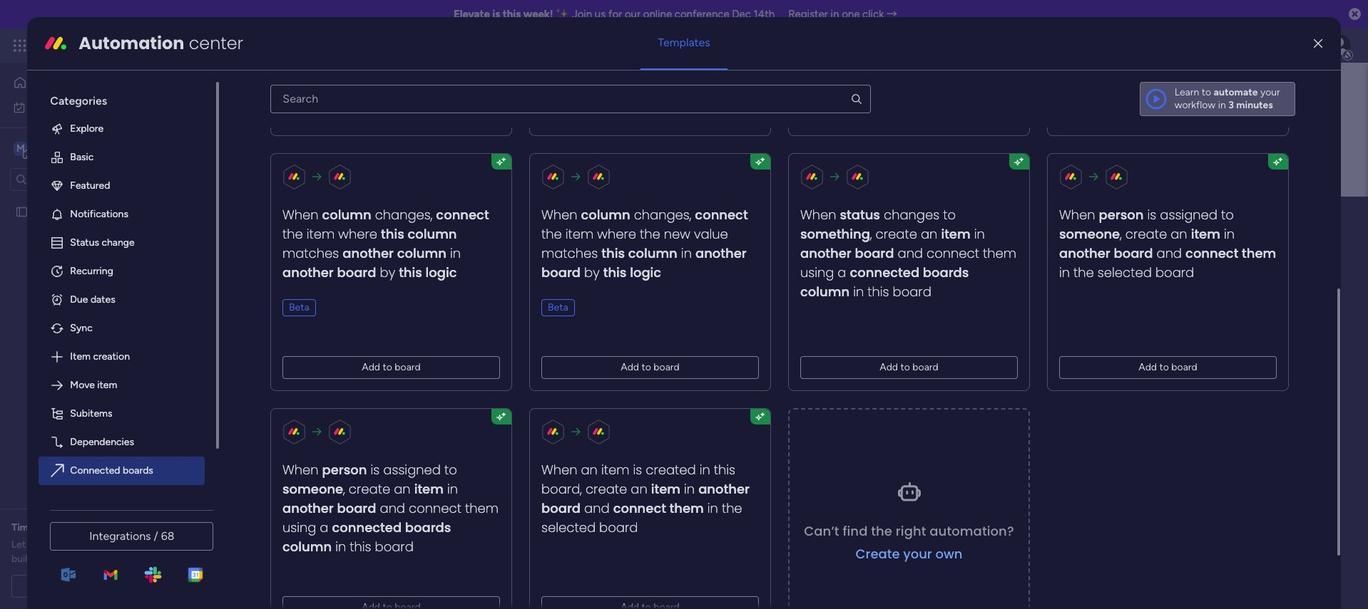Task type: vqa. For each thing, say whether or not it's contained in the screenshot.
Members
no



Task type: describe. For each thing, give the bounding box(es) containing it.
when an item is created in this board, create an
[[542, 461, 736, 498]]

workspace image
[[14, 141, 28, 157]]

test inside test "link"
[[293, 355, 312, 367]]

visited
[[394, 322, 424, 334]]

connected
[[70, 465, 120, 477]]

to inside when person is assigned to someone , create an item in another board and connect them in the selected board
[[1221, 206, 1234, 224]]

and inside when person is assigned to someone , create an item in another board and connect them in the selected board
[[1157, 245, 1182, 262]]

connected boards column for another
[[283, 519, 451, 556]]

board inside when column changes, connect the item where this column matches another column in another board by this logic
[[337, 264, 376, 282]]

far.
[[46, 553, 61, 566]]

, for when person is assigned to someone , create an item in another board
[[343, 481, 345, 498]]

in the selected board
[[542, 500, 742, 537]]

your inside can't find the right automation? create your own
[[903, 545, 932, 563]]

your workflow in
[[1175, 86, 1280, 111]]

14th
[[754, 8, 775, 21]]

2 add to board from the left
[[621, 361, 680, 374]]

3
[[1228, 99, 1234, 111]]

in inside the when an item is created in this board, create an
[[700, 461, 711, 479]]

main inside workspace selection element
[[33, 142, 58, 155]]

using for when person is assigned to someone , create an item in another board
[[283, 519, 316, 537]]

assigned for connect them
[[1160, 206, 1218, 224]]

subitems
[[70, 408, 112, 420]]

automation center
[[79, 31, 243, 55]]

a for board
[[838, 264, 847, 282]]

1 horizontal spatial for
[[608, 8, 622, 21]]

elevate is this week! ✨ join us for our online conference dec 14th
[[454, 8, 775, 21]]

0 vertical spatial option
[[0, 199, 182, 202]]

move item
[[70, 379, 117, 391]]

featured
[[70, 180, 110, 192]]

this up the by this logic
[[602, 245, 625, 262]]

integrations
[[89, 530, 151, 544]]

plans
[[269, 39, 293, 51]]

1 horizontal spatial our
[[625, 8, 641, 21]]

status
[[70, 237, 99, 249]]

see plans
[[249, 39, 293, 51]]

this right recently
[[476, 322, 492, 334]]

due dates
[[70, 294, 115, 306]]

automate
[[1214, 86, 1258, 98]]

categories
[[50, 94, 107, 108]]

learn to automate
[[1175, 86, 1258, 98]]

this column in
[[602, 245, 696, 262]]

expert
[[66, 522, 96, 534]]

create
[[856, 545, 900, 563]]

selected inside when person is assigned to someone , create an item in another board and connect them in the selected board
[[1098, 264, 1152, 282]]

when person is assigned to someone , create an item in another board
[[283, 461, 458, 518]]

create your own link
[[856, 545, 963, 563]]

move
[[70, 379, 95, 391]]

recurring
[[70, 265, 113, 277]]

integrations / 68 button
[[50, 523, 214, 551]]

connected boards
[[70, 465, 153, 477]]

register
[[788, 8, 828, 21]]

basic
[[70, 151, 94, 163]]

, for when person is assigned to someone , create an item in another board and connect them in the selected board
[[1120, 225, 1122, 243]]

week!
[[523, 8, 553, 21]]

dec
[[732, 8, 751, 21]]

this down when person is assigned to someone , create an item in another board
[[350, 538, 371, 556]]

boards
[[269, 322, 300, 334]]

1 add to board button from the left
[[283, 357, 500, 379]]

3 add to board button from the left
[[801, 357, 1018, 379]]

your inside your workflow in
[[1260, 86, 1280, 98]]

integrations / 68
[[89, 530, 174, 544]]

new
[[664, 225, 691, 243]]

recently
[[426, 322, 463, 334]]

changes
[[884, 206, 940, 224]]

let
[[11, 539, 26, 551]]

something
[[801, 225, 870, 243]]

online
[[643, 8, 672, 21]]

workflow
[[1175, 99, 1216, 111]]

work for monday
[[115, 37, 141, 53]]

this left description
[[381, 225, 405, 243]]

item in
[[651, 481, 699, 498]]

assigned for connected boards column
[[384, 461, 441, 479]]

item inside when person is assigned to someone , create an item in another board and connect them in the selected board
[[1191, 225, 1221, 243]]

automation
[[79, 31, 184, 55]]

changes, for this
[[375, 206, 433, 224]]

register in one click →
[[788, 8, 897, 21]]

matches inside when column changes, connect the item where this column matches another column in another board by this logic
[[283, 245, 339, 262]]

in inside in the selected board
[[708, 500, 718, 518]]

person for and connect them using a
[[322, 461, 367, 479]]

meeting
[[98, 581, 135, 593]]

test inside test list box
[[34, 206, 52, 218]]

created
[[646, 461, 696, 479]]

change
[[102, 237, 135, 249]]

one
[[842, 8, 860, 21]]

due dates option
[[39, 286, 205, 314]]

connect inside when column changes, connect the item where this column matches another column in another board by this logic
[[436, 206, 489, 224]]

where for matches
[[598, 225, 636, 243]]

sync option
[[39, 314, 205, 343]]

the inside in the selected board
[[722, 500, 742, 518]]

right
[[896, 522, 926, 540]]

when column changes, connect the item where this column matches another column in another board by this logic
[[283, 206, 489, 282]]

categories list box
[[39, 82, 219, 514]]

4 add to board button from the left
[[1059, 357, 1277, 379]]

item inside when column changes, connect the item where this column matches another column in another board by this logic
[[307, 225, 335, 243]]

center
[[189, 31, 243, 55]]

and connect them using a for create
[[283, 500, 499, 537]]

you've
[[138, 539, 167, 551]]

connected boards option
[[39, 457, 205, 486]]

→
[[887, 8, 897, 21]]

explore option
[[39, 115, 205, 143]]

when for when person is assigned to someone , create an item in another board
[[283, 461, 319, 479]]

my work
[[31, 101, 69, 113]]

an inside when person is assigned to someone , create an item in another board
[[394, 481, 411, 498]]

for inside time for an expert review let our experts review what you've built so far. free of charge
[[36, 522, 50, 534]]

item inside option
[[97, 379, 117, 391]]

1 horizontal spatial main workspace
[[356, 202, 539, 234]]

workspace selection element
[[14, 140, 119, 159]]

move item option
[[39, 371, 205, 400]]

item inside "when column changes, connect the item where the new value matches"
[[566, 225, 594, 243]]

what
[[113, 539, 135, 551]]

home
[[33, 76, 60, 88]]

dashboards
[[321, 322, 373, 334]]

can't
[[804, 522, 840, 540]]

my work button
[[9, 96, 153, 119]]

value
[[694, 225, 728, 243]]

monday work management
[[63, 37, 222, 53]]

notifications
[[70, 208, 128, 220]]

board inside in the selected board
[[599, 519, 638, 537]]

1 add to board from the left
[[362, 361, 421, 374]]

search image
[[850, 93, 863, 105]]

workspace inside workspace selection element
[[61, 142, 117, 155]]

own
[[936, 545, 963, 563]]

person for and
[[1099, 206, 1144, 224]]

is inside when person is assigned to someone , create an item in another board and connect them in the selected board
[[1148, 206, 1157, 224]]

2 add to board button from the left
[[542, 357, 759, 379]]

when for when status changes to something , create an item in another board
[[801, 206, 837, 224]]

item inside the when an item is created in this board, create an
[[601, 461, 630, 479]]

1 vertical spatial option
[[39, 486, 205, 514]]

4 add to board from the left
[[1139, 361, 1198, 374]]

create inside the when an item is created in this board, create an
[[586, 481, 627, 498]]

to inside when person is assigned to someone , create an item in another board
[[445, 461, 457, 479]]

automation?
[[930, 522, 1014, 540]]

schedule
[[47, 581, 88, 593]]

2 logic from the left
[[630, 264, 662, 282]]

dependencies option
[[39, 429, 205, 457]]

in inside your workflow in
[[1218, 99, 1226, 111]]

this down add workspace description
[[399, 264, 422, 282]]

time
[[11, 522, 34, 534]]

dates
[[91, 294, 115, 306]]

add workspace description
[[354, 237, 476, 249]]

when person is assigned to someone , create an item in another board and connect them in the selected board
[[1059, 206, 1276, 282]]

2 by from the left
[[584, 264, 600, 282]]

register in one click → link
[[788, 8, 897, 21]]

my
[[31, 101, 45, 113]]

the inside when column changes, connect the item where this column matches another column in another board by this logic
[[283, 225, 303, 243]]

test link
[[248, 341, 954, 382]]

notifications option
[[39, 200, 205, 229]]

is inside when person is assigned to someone , create an item in another board
[[371, 461, 380, 479]]

public board image inside test list box
[[15, 205, 29, 219]]

due
[[70, 294, 88, 306]]

join
[[572, 8, 592, 21]]



Task type: locate. For each thing, give the bounding box(es) containing it.
0 vertical spatial and connect them using a
[[801, 245, 1017, 282]]

another board down new
[[542, 245, 747, 282]]

0 vertical spatial for
[[608, 8, 622, 21]]

None search field
[[271, 85, 871, 113]]

changes, up add workspace description
[[375, 206, 433, 224]]

conference
[[675, 8, 729, 21]]

m
[[16, 142, 25, 154]]

test down search in workspace field
[[34, 206, 52, 218]]

when for when person is assigned to someone , create an item in another board and connect them in the selected board
[[1059, 206, 1095, 224]]

work right monday
[[115, 37, 141, 53]]

beta for when column changes, connect the item where this column matches another column in another board by this logic
[[289, 302, 310, 314]]

recent boards
[[269, 288, 343, 301]]

2 horizontal spatial ,
[[1120, 225, 1122, 243]]

a for another
[[320, 519, 329, 537]]

changes, inside "when column changes, connect the item where the new value matches"
[[634, 206, 692, 224]]

1 vertical spatial your
[[903, 545, 932, 563]]

sync
[[70, 322, 93, 334]]

in this board for board
[[850, 283, 932, 301]]

column
[[322, 206, 372, 224], [581, 206, 630, 224], [408, 225, 457, 243], [397, 245, 447, 262], [628, 245, 678, 262], [801, 283, 850, 301], [283, 538, 332, 556]]

of
[[85, 553, 95, 566]]

Search for a column type search field
[[271, 85, 871, 113]]

, inside when person is assigned to someone , create an item in another board
[[343, 481, 345, 498]]

another inside when person is assigned to someone , create an item in another board and connect them in the selected board
[[1059, 245, 1111, 262]]

an inside when person is assigned to someone , create an item in another board and connect them in the selected board
[[1171, 225, 1188, 243]]

item inside when person is assigned to someone , create an item in another board
[[414, 481, 444, 498]]

assigned
[[1160, 206, 1218, 224], [384, 461, 441, 479]]

featured option
[[39, 172, 205, 200]]

0 vertical spatial in this board
[[850, 283, 932, 301]]

a down when person is assigned to someone , create an item in another board
[[320, 519, 329, 537]]

0 horizontal spatial for
[[36, 522, 50, 534]]

1 horizontal spatial assigned
[[1160, 206, 1218, 224]]

item creation
[[70, 351, 130, 363]]

1 vertical spatial and connect them using a
[[283, 500, 499, 537]]

matches up the by this logic
[[542, 245, 598, 262]]

1 another board from the top
[[542, 245, 747, 282]]

add to board button
[[283, 357, 500, 379], [542, 357, 759, 379], [801, 357, 1018, 379], [1059, 357, 1277, 379]]

0 vertical spatial selected
[[1098, 264, 1152, 282]]

public board image
[[15, 205, 29, 219], [270, 353, 285, 369]]

in inside when column changes, connect the item where this column matches another column in another board by this logic
[[450, 245, 461, 262]]

/
[[154, 530, 158, 544]]

0 horizontal spatial our
[[28, 539, 43, 551]]

by down add workspace description
[[380, 264, 395, 282]]

1 vertical spatial assigned
[[384, 461, 441, 479]]

main workspace
[[33, 142, 117, 155], [356, 202, 539, 234]]

this
[[503, 8, 521, 21], [381, 225, 405, 243], [602, 245, 625, 262], [399, 264, 422, 282], [603, 264, 627, 282], [868, 283, 889, 301], [476, 322, 492, 334], [714, 461, 736, 479], [350, 538, 371, 556]]

0 horizontal spatial in this board
[[332, 538, 414, 556]]

changes, up new
[[634, 206, 692, 224]]

0 horizontal spatial assigned
[[384, 461, 441, 479]]

, inside when person is assigned to someone , create an item in another board and connect them in the selected board
[[1120, 225, 1122, 243]]

categories heading
[[39, 82, 205, 115]]

1 vertical spatial selected
[[542, 519, 596, 537]]

1 horizontal spatial test
[[293, 355, 312, 367]]

add to favorites image
[[921, 353, 936, 368]]

when inside when column changes, connect the item where this column matches another column in another board by this logic
[[283, 206, 319, 224]]

subitems option
[[39, 400, 205, 429]]

and connect them
[[581, 500, 704, 518]]

main workspace up description
[[356, 202, 539, 234]]

0 vertical spatial connected
[[850, 264, 920, 282]]

main workspace inside workspace selection element
[[33, 142, 117, 155]]

matches up recent boards
[[283, 245, 339, 262]]

an
[[921, 225, 938, 243], [1171, 225, 1188, 243], [581, 461, 598, 479], [394, 481, 411, 498], [631, 481, 648, 498], [52, 522, 63, 534]]

1 horizontal spatial and connect them using a
[[801, 245, 1017, 282]]

1 horizontal spatial using
[[801, 264, 834, 282]]

0 horizontal spatial main workspace
[[33, 142, 117, 155]]

connected for board
[[850, 264, 920, 282]]

1 vertical spatial using
[[283, 519, 316, 537]]

where inside "when column changes, connect the item where the new value matches"
[[598, 225, 636, 243]]

automation  center image
[[44, 32, 67, 55]]

recurring option
[[39, 257, 205, 286]]

boards right recent at left top
[[308, 288, 343, 301]]

2 vertical spatial a
[[91, 581, 96, 593]]

is
[[492, 8, 500, 21], [1148, 206, 1157, 224], [371, 461, 380, 479], [633, 461, 642, 479]]

1 vertical spatial person
[[322, 461, 367, 479]]

your down right
[[903, 545, 932, 563]]

1 logic from the left
[[426, 264, 457, 282]]

this left week!
[[503, 8, 521, 21]]

for right time on the bottom left
[[36, 522, 50, 534]]

beta up test "link"
[[548, 302, 568, 314]]

our
[[625, 8, 641, 21], [28, 539, 43, 551]]

connected down when status changes to something , create an item in another board at right top
[[850, 264, 920, 282]]

when inside when status changes to something , create an item in another board
[[801, 206, 837, 224]]

connected down when person is assigned to someone , create an item in another board
[[332, 519, 402, 537]]

0 vertical spatial someone
[[1059, 225, 1120, 243]]

1 where from the left
[[339, 225, 378, 243]]

2 another board from the top
[[542, 481, 750, 518]]

1 beta from the left
[[289, 302, 310, 314]]

by this logic
[[581, 264, 662, 282]]

basic option
[[39, 143, 205, 172]]

logic inside when column changes, connect the item where this column matches another column in another board by this logic
[[426, 264, 457, 282]]

1 vertical spatial someone
[[283, 481, 343, 498]]

workspace
[[61, 142, 117, 155], [417, 202, 539, 234], [375, 237, 424, 249], [494, 322, 543, 334]]

item inside when status changes to something , create an item in another board
[[941, 225, 971, 243]]

to
[[1202, 86, 1211, 98], [943, 206, 956, 224], [1221, 206, 1234, 224], [383, 361, 392, 374], [642, 361, 651, 374], [901, 361, 910, 374], [1160, 361, 1169, 374], [445, 461, 457, 479]]

assigned inside when person is assigned to someone , create an item in another board and connect them in the selected board
[[1160, 206, 1218, 224]]

our inside time for an expert review let our experts review what you've built so far. free of charge
[[28, 539, 43, 551]]

in this board down when status changes to something , create an item in another board at right top
[[850, 283, 932, 301]]

2 matches from the left
[[542, 245, 598, 262]]

by
[[380, 264, 395, 282], [584, 264, 600, 282]]

0 vertical spatial using
[[801, 264, 834, 282]]

when inside when person is assigned to someone , create an item in another board and connect them in the selected board
[[1059, 206, 1095, 224]]

item creation option
[[39, 343, 205, 371]]

work right my
[[48, 101, 69, 113]]

when for when column changes, connect the item where the new value matches
[[542, 206, 578, 224]]

1 horizontal spatial connected boards column
[[801, 264, 969, 301]]

0 horizontal spatial your
[[903, 545, 932, 563]]

them inside when person is assigned to someone , create an item in another board and connect them in the selected board
[[1242, 245, 1276, 262]]

home button
[[9, 71, 153, 94]]

is inside the when an item is created in this board, create an
[[633, 461, 642, 479]]

your up minutes on the top of the page
[[1260, 86, 1280, 98]]

person inside when person is assigned to someone , create an item in another board and connect them in the selected board
[[1099, 206, 1144, 224]]

status change
[[70, 237, 135, 249]]

when for when an item is created in this board, create an
[[542, 461, 578, 479]]

someone inside when person is assigned to someone , create an item in another board
[[283, 481, 343, 498]]

1 vertical spatial public board image
[[270, 353, 285, 369]]

0 horizontal spatial test
[[34, 206, 52, 218]]

main workspace down explore at the left top
[[33, 142, 117, 155]]

0 horizontal spatial using
[[283, 519, 316, 537]]

0 horizontal spatial where
[[339, 225, 378, 243]]

dependencies
[[70, 436, 134, 449]]

1 horizontal spatial ,
[[870, 225, 872, 243]]

by down "when column changes, connect the item where the new value matches"
[[584, 264, 600, 282]]

boards down when status changes to something , create an item in another board at right top
[[923, 264, 969, 282]]

create inside when person is assigned to someone , create an item in another board and connect them in the selected board
[[1126, 225, 1167, 243]]

add to board
[[362, 361, 421, 374], [621, 361, 680, 374], [880, 361, 939, 374], [1139, 361, 1198, 374]]

0 horizontal spatial work
[[48, 101, 69, 113]]

1 vertical spatial main
[[356, 202, 411, 234]]

1 horizontal spatial work
[[115, 37, 141, 53]]

creation
[[93, 351, 130, 363]]

1 vertical spatial work
[[48, 101, 69, 113]]

charge
[[97, 553, 128, 566]]

1 horizontal spatial someone
[[1059, 225, 1120, 243]]

boards down when person is assigned to someone , create an item in another board
[[405, 519, 451, 537]]

0 horizontal spatial and connect them using a
[[283, 500, 499, 537]]

1 vertical spatial for
[[36, 522, 50, 534]]

brad klo image
[[1328, 34, 1351, 57]]

test down boards
[[293, 355, 312, 367]]

elevate
[[454, 8, 490, 21]]

them
[[983, 245, 1017, 262], [1242, 245, 1276, 262], [465, 500, 499, 518], [670, 500, 704, 518]]

0 horizontal spatial a
[[91, 581, 96, 593]]

in inside when status changes to something , create an item in another board
[[974, 225, 985, 243]]

1 horizontal spatial changes,
[[634, 206, 692, 224]]

using
[[801, 264, 834, 282], [283, 519, 316, 537]]

when inside "when column changes, connect the item where the new value matches"
[[542, 206, 578, 224]]

1 by from the left
[[380, 264, 395, 282]]

0 horizontal spatial selected
[[542, 519, 596, 537]]

a down something
[[838, 264, 847, 282]]

a inside button
[[91, 581, 96, 593]]

board inside when status changes to something , create an item in another board
[[855, 245, 894, 262]]

by inside when column changes, connect the item where this column matches another column in another board by this logic
[[380, 264, 395, 282]]

test
[[34, 206, 52, 218], [293, 355, 312, 367]]

68
[[161, 530, 174, 544]]

option down featured
[[0, 199, 182, 202]]

public board image down boards
[[270, 353, 285, 369]]

boards
[[923, 264, 969, 282], [308, 288, 343, 301], [123, 465, 153, 477], [405, 519, 451, 537]]

changes, inside when column changes, connect the item where this column matches another column in another board by this logic
[[375, 206, 433, 224]]

3 minutes
[[1228, 99, 1273, 111]]

1 vertical spatial our
[[28, 539, 43, 551]]

this down when status changes to something , create an item in another board at right top
[[868, 283, 889, 301]]

for right us
[[608, 8, 622, 21]]

person inside when person is assigned to someone , create an item in another board
[[322, 461, 367, 479]]

1 horizontal spatial a
[[320, 519, 329, 537]]

review up of
[[81, 539, 111, 551]]

public board image inside test "link"
[[270, 353, 285, 369]]

review up what
[[98, 522, 129, 534]]

monday
[[63, 37, 112, 53]]

minutes
[[1236, 99, 1273, 111]]

recent
[[269, 288, 305, 301]]

changes,
[[375, 206, 433, 224], [634, 206, 692, 224]]

2 horizontal spatial a
[[838, 264, 847, 282]]

and connect them using a for an
[[801, 245, 1017, 282]]

0 vertical spatial assigned
[[1160, 206, 1218, 224]]

boards inside option
[[123, 465, 153, 477]]

our up so
[[28, 539, 43, 551]]

time for an expert review let our experts review what you've built so far. free of charge
[[11, 522, 167, 566]]

2 changes, from the left
[[634, 206, 692, 224]]

so
[[34, 553, 44, 566]]

work inside button
[[48, 101, 69, 113]]

connected boards column for board
[[801, 264, 969, 301]]

connected for another
[[332, 519, 402, 537]]

work for my
[[48, 101, 69, 113]]

and connect them using a
[[801, 245, 1017, 282], [283, 500, 499, 537]]

0 horizontal spatial connected boards column
[[283, 519, 451, 556]]

0 vertical spatial review
[[98, 522, 129, 534]]

0 horizontal spatial beta
[[289, 302, 310, 314]]

an inside when status changes to something , create an item in another board
[[921, 225, 938, 243]]

someone for when person is assigned to someone , create an item in another board and connect them in the selected board
[[1059, 225, 1120, 243]]

you
[[375, 322, 392, 334]]

connect inside when person is assigned to someone , create an item in another board and connect them in the selected board
[[1186, 245, 1239, 262]]

0 vertical spatial another board
[[542, 245, 747, 282]]

1 horizontal spatial where
[[598, 225, 636, 243]]

Main workspace field
[[352, 202, 1310, 234]]

using for when status changes to something , create an item in another board
[[801, 264, 834, 282]]

this inside the when an item is created in this board, create an
[[714, 461, 736, 479]]

a
[[838, 264, 847, 282], [320, 519, 329, 537], [91, 581, 96, 593]]

another board down created
[[542, 481, 750, 518]]

experts
[[45, 539, 79, 551]]

boards and dashboards you visited recently in this workspace
[[269, 322, 543, 334]]

0 horizontal spatial public board image
[[15, 205, 29, 219]]

create inside when status changes to something , create an item in another board
[[876, 225, 917, 243]]

, inside when status changes to something , create an item in another board
[[870, 225, 872, 243]]

connected
[[850, 264, 920, 282], [332, 519, 402, 537]]

0 vertical spatial main
[[33, 142, 58, 155]]

✨
[[556, 8, 569, 21]]

board,
[[542, 481, 582, 498]]

1 vertical spatial in this board
[[332, 538, 414, 556]]

3 add to board from the left
[[880, 361, 939, 374]]

1 horizontal spatial matches
[[542, 245, 598, 262]]

0 horizontal spatial person
[[322, 461, 367, 479]]

column inside "when column changes, connect the item where the new value matches"
[[581, 206, 630, 224]]

add
[[354, 237, 373, 249], [362, 361, 380, 374], [621, 361, 639, 374], [880, 361, 898, 374], [1139, 361, 1157, 374]]

0 vertical spatial a
[[838, 264, 847, 282]]

board inside when person is assigned to someone , create an item in another board
[[337, 500, 376, 518]]

1 vertical spatial test
[[293, 355, 312, 367]]

in this board
[[850, 283, 932, 301], [332, 538, 414, 556]]

beta down recent boards
[[289, 302, 310, 314]]

beta for by this logic
[[548, 302, 568, 314]]

in this board for another
[[332, 538, 414, 556]]

connected boards column down when status changes to something , create an item in another board at right top
[[801, 264, 969, 301]]

0 horizontal spatial matches
[[283, 245, 339, 262]]

selected inside in the selected board
[[542, 519, 596, 537]]

1 vertical spatial a
[[320, 519, 329, 537]]

and
[[898, 245, 923, 262], [1157, 245, 1182, 262], [302, 322, 319, 334], [380, 500, 405, 518], [584, 500, 610, 518]]

0 horizontal spatial someone
[[283, 481, 343, 498]]

main up add workspace description
[[356, 202, 411, 234]]

1 vertical spatial review
[[81, 539, 111, 551]]

in this board down when person is assigned to someone , create an item in another board
[[332, 538, 414, 556]]

a left meeting
[[91, 581, 96, 593]]

in inside when person is assigned to someone , create an item in another board
[[447, 481, 458, 498]]

0 horizontal spatial connected
[[332, 519, 402, 537]]

0 horizontal spatial by
[[380, 264, 395, 282]]

free
[[63, 553, 83, 566]]

1 horizontal spatial by
[[584, 264, 600, 282]]

1 vertical spatial connected boards column
[[283, 519, 451, 556]]

0 vertical spatial main workspace
[[33, 142, 117, 155]]

when for when column changes, connect the item where this column matches another column in another board by this logic
[[283, 206, 319, 224]]

1 changes, from the left
[[375, 206, 433, 224]]

where for another
[[339, 225, 378, 243]]

create inside when person is assigned to someone , create an item in another board
[[349, 481, 391, 498]]

0 horizontal spatial main
[[33, 142, 58, 155]]

1 horizontal spatial main
[[356, 202, 411, 234]]

status change option
[[39, 229, 205, 257]]

0 vertical spatial person
[[1099, 206, 1144, 224]]

find
[[843, 522, 868, 540]]

create
[[876, 225, 917, 243], [1126, 225, 1167, 243], [349, 481, 391, 498], [586, 481, 627, 498]]

connect inside "when column changes, connect the item where the new value matches"
[[695, 206, 748, 224]]

0 horizontal spatial logic
[[426, 264, 457, 282]]

main right workspace icon
[[33, 142, 58, 155]]

0 horizontal spatial changes,
[[375, 206, 433, 224]]

1 vertical spatial connected
[[332, 519, 402, 537]]

boards down the "dependencies" option
[[123, 465, 153, 477]]

0 horizontal spatial ,
[[343, 481, 345, 498]]

changes, for the
[[634, 206, 692, 224]]

0 vertical spatial connected boards column
[[801, 264, 969, 301]]

0 vertical spatial test
[[34, 206, 52, 218]]

where
[[339, 225, 378, 243], [598, 225, 636, 243]]

0 vertical spatial our
[[625, 8, 641, 21]]

this down this column in
[[603, 264, 627, 282]]

schedule a meeting
[[47, 581, 135, 593]]

logic down description
[[426, 264, 457, 282]]

an inside time for an expert review let our experts review what you've built so far. free of charge
[[52, 522, 63, 534]]

another inside when person is assigned to someone , create an item in another board
[[283, 500, 334, 518]]

2 where from the left
[[598, 225, 636, 243]]

1 horizontal spatial logic
[[630, 264, 662, 282]]

item
[[70, 351, 91, 363]]

option down the connected boards
[[39, 486, 205, 514]]

the
[[283, 225, 303, 243], [542, 225, 562, 243], [640, 225, 661, 243], [1074, 264, 1094, 282], [722, 500, 742, 518], [871, 522, 893, 540]]

1 horizontal spatial person
[[1099, 206, 1144, 224]]

description
[[426, 237, 476, 249]]

0 vertical spatial work
[[115, 37, 141, 53]]

public board image down workspace icon
[[15, 205, 29, 219]]

our left online
[[625, 8, 641, 21]]

another inside when status changes to something , create an item in another board
[[801, 245, 852, 262]]

Search in workspace field
[[30, 171, 119, 188]]

1 horizontal spatial public board image
[[270, 353, 285, 369]]

see
[[249, 39, 266, 51]]

schedule a meeting button
[[11, 576, 170, 598]]

when inside the when an item is created in this board, create an
[[542, 461, 578, 479]]

learn
[[1175, 86, 1199, 98]]

assigned inside when person is assigned to someone , create an item in another board
[[384, 461, 441, 479]]

us
[[595, 8, 606, 21]]

0 vertical spatial your
[[1260, 86, 1280, 98]]

when column changes, connect the item where the new value matches
[[542, 206, 748, 262]]

to inside when status changes to something , create an item in another board
[[943, 206, 956, 224]]

1 horizontal spatial your
[[1260, 86, 1280, 98]]

someone inside when person is assigned to someone , create an item in another board and connect them in the selected board
[[1059, 225, 1120, 243]]

matches inside "when column changes, connect the item where the new value matches"
[[542, 245, 598, 262]]

1 horizontal spatial connected
[[850, 264, 920, 282]]

1 horizontal spatial selected
[[1098, 264, 1152, 282]]

connected boards column down when person is assigned to someone , create an item in another board
[[283, 519, 451, 556]]

option
[[0, 199, 182, 202], [39, 486, 205, 514]]

someone for when person is assigned to someone , create an item in another board
[[283, 481, 343, 498]]

this right created
[[714, 461, 736, 479]]

select product image
[[13, 39, 27, 53]]

the inside when person is assigned to someone , create an item in another board and connect them in the selected board
[[1074, 264, 1094, 282]]

the inside can't find the right automation? create your own
[[871, 522, 893, 540]]

logic down this column in
[[630, 264, 662, 282]]

when
[[283, 206, 319, 224], [542, 206, 578, 224], [801, 206, 837, 224], [1059, 206, 1095, 224], [283, 461, 319, 479], [542, 461, 578, 479]]

1 vertical spatial main workspace
[[356, 202, 539, 234]]

another
[[343, 245, 394, 262], [696, 245, 747, 262], [801, 245, 852, 262], [1059, 245, 1111, 262], [283, 264, 334, 282], [699, 481, 750, 498], [283, 500, 334, 518]]

0 vertical spatial public board image
[[15, 205, 29, 219]]

1 horizontal spatial in this board
[[850, 283, 932, 301]]

1 vertical spatial another board
[[542, 481, 750, 518]]

where inside when column changes, connect the item where this column matches another column in another board by this logic
[[339, 225, 378, 243]]

when inside when person is assigned to someone , create an item in another board
[[283, 461, 319, 479]]

1 horizontal spatial beta
[[548, 302, 568, 314]]

1 matches from the left
[[283, 245, 339, 262]]

test list box
[[0, 197, 182, 417]]

2 beta from the left
[[548, 302, 568, 314]]

connect
[[436, 206, 489, 224], [695, 206, 748, 224], [927, 245, 980, 262], [1186, 245, 1239, 262], [409, 500, 462, 518], [613, 500, 666, 518]]



